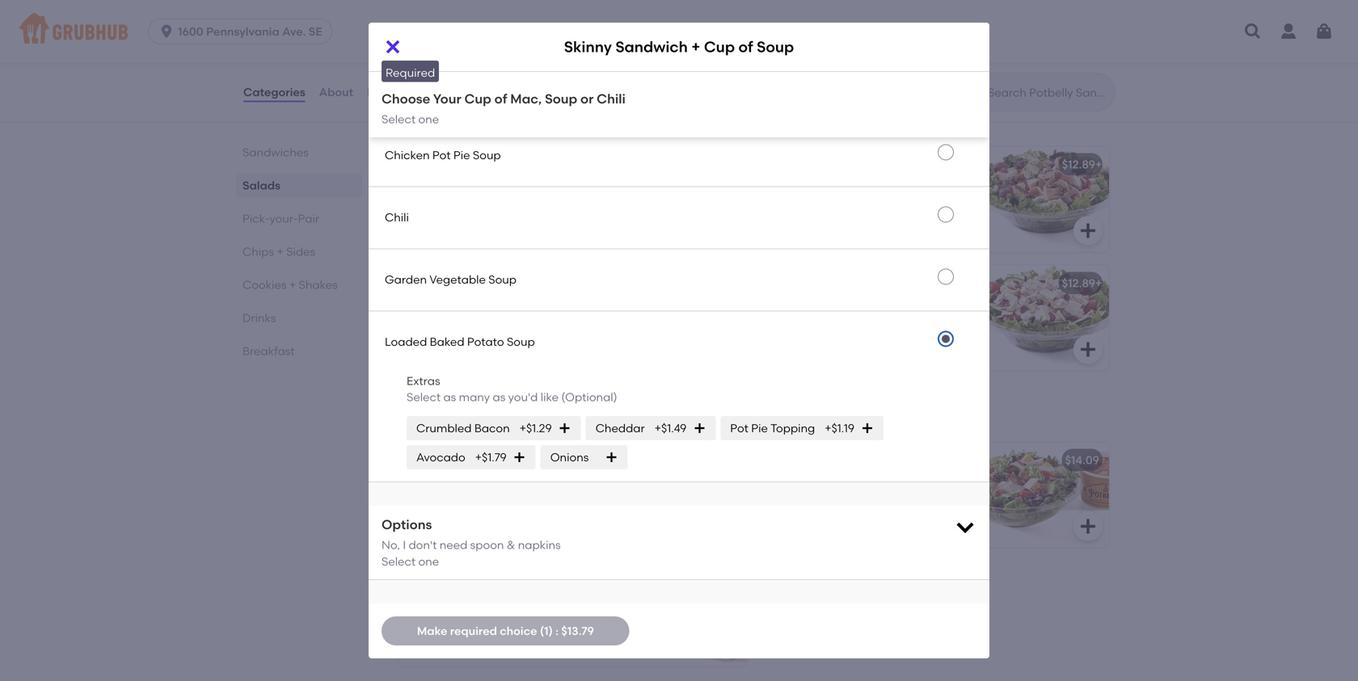 Task type: describe. For each thing, give the bounding box(es) containing it.
garden vegetable soup button
[[369, 249, 990, 311]]

your for pair two of your favorites: a skinny sandwich with a cup of mac & cheese, chili or soup
[[468, 477, 492, 490]]

categories
[[243, 85, 305, 99]]

avocado
[[416, 451, 466, 464]]

$12.89 + for chicken salad, provolone, dried cranberries, cucumbers, tomatoes, field greens, balsamic vinaigrette
[[1062, 277, 1103, 290]]

half inside pair two of your favorites: a half salad with a cup of mac & cheese, chili or soup
[[920, 477, 941, 490]]

two for pair two of your favorites: a half salad with a cup of mac & cheese, chili or soup
[[794, 477, 814, 490]]

breast, for hummus,
[[550, 300, 589, 313]]

mac for skinny
[[536, 493, 561, 507]]

many
[[459, 391, 490, 404]]

sandwich for pair two of your favorites: a skinny sandwich with a cup of mac & cheese, chili or soup
[[408, 493, 460, 507]]

natural for fresh-
[[426, 300, 466, 313]]

avocado,
[[474, 316, 526, 330]]

pair up sides
[[298, 212, 319, 226]]

main navigation navigation
[[0, 0, 1359, 63]]

required
[[386, 66, 435, 80]]

powerhouse
[[408, 277, 475, 290]]

hard-
[[408, 332, 438, 346]]

your for pair two of your favorites: a half salad with a cup of mac & cheese, chili or soup
[[831, 477, 855, 490]]

all-natural grilled chicken breast, crumbled blue cheese, grapes, apples, dried cranberries, candied walnuts, served on a bed of field greens, with balsamic vinaigrette
[[770, 181, 958, 260]]

Search Potbelly Sandwich Works search field
[[987, 85, 1110, 100]]

skinny sandwich + half salad
[[408, 573, 572, 586]]

+$1.49
[[655, 422, 687, 435]]

chicken salad image
[[988, 0, 1110, 75]]

breakfast
[[243, 345, 295, 358]]

provolone,
[[854, 300, 911, 313]]

cup inside choose your cup of mac, soup or chili select one
[[465, 91, 492, 107]]

fat
[[476, 365, 492, 379]]

chicken salad salad image
[[988, 266, 1110, 371]]

bed for candied
[[884, 230, 906, 244]]

soup inside garden vegetable soup button
[[489, 273, 517, 287]]

0 vertical spatial skinny sandwich + cup of soup
[[564, 38, 794, 56]]

reviews
[[367, 85, 412, 99]]

1 vertical spatial pick-your-pair
[[395, 405, 518, 426]]

cookies
[[243, 278, 287, 292]]

0 horizontal spatial pick-
[[243, 212, 270, 226]]

pot inside button
[[433, 149, 451, 162]]

svg image inside main navigation navigation
[[1315, 22, 1334, 41]]

chili for sandwich
[[453, 510, 474, 523]]

sides
[[286, 245, 315, 259]]

1600
[[178, 25, 203, 38]]

like
[[541, 391, 559, 404]]

mac for half
[[876, 493, 901, 507]]

chicken pot pie soup
[[385, 149, 501, 162]]

with inside 'all-natural grilled chicken breast, crumbled blue cheese, grapes, apples, dried cranberries, candied walnuts, served on a bed of field greens, with balsamic vinaigrette'
[[813, 246, 836, 260]]

choice
[[500, 625, 537, 638]]

chicken pot pie soup button
[[369, 125, 990, 186]]

walnuts,
[[770, 230, 815, 244]]

cheese, inside 'all-natural grilled chicken breast, crumbled blue cheese, grapes, apples, dried cranberries, candied walnuts, served on a bed of field greens, with balsamic vinaigrette'
[[852, 197, 894, 211]]

about
[[319, 85, 353, 99]]

with for pair two of your favorites: a half salad with a cup of mac & cheese, chili or soup
[[803, 493, 826, 507]]

baked
[[430, 335, 465, 349]]

0 vertical spatial salads
[[395, 109, 453, 130]]

0 vertical spatial sandwich
[[616, 38, 688, 56]]

soup inside "broccoli cheddar soup" button
[[484, 86, 512, 100]]

field for all-natural grilled chicken breast, crumbled blue cheese, grapes, apples, dried cranberries, candied walnuts, served on a bed of field greens, with balsamic vinaigrette
[[922, 230, 946, 244]]

pot pie topping
[[731, 422, 815, 435]]

greens, for all-natural grilled chicken breast, crumbled blue cheese, grapes, apples, dried cranberries, candied walnuts, served on a bed of field greens, with balsamic vinaigrette
[[770, 246, 810, 260]]

1 vertical spatial skinny sandwich + cup of soup
[[408, 454, 582, 468]]

chicken for cheese,
[[867, 181, 910, 194]]

sliced
[[439, 316, 471, 330]]

chili inside choose your cup of mac, soup or chili select one
[[597, 91, 626, 107]]

bed for cucumber,
[[532, 349, 554, 363]]

your for pair two of your favorites: a skinny sandwich with a half salad
[[468, 596, 492, 609]]

spoon
[[470, 539, 504, 552]]

$12.89 for chicken salad, provolone, dried cranberries, cucumbers, tomatoes, field greens, balsamic vinaigrette
[[1062, 277, 1096, 290]]

grilled for avocado,
[[468, 300, 502, 313]]

chicken for chicken salad, provolone, dried cranberries, cucumbers, tomatoes, field greens, balsamic vinaigrette
[[770, 300, 815, 313]]

skinny for pair two of your favorites: a skinny sandwich with a half salad
[[408, 573, 444, 586]]

all-natural grilled chicken breast, fresh-sliced avocado, hummus, hard-boiled egg, cucumber, tomatoes, served on a bed of field greens, with fat free vinaigrette
[[408, 300, 594, 379]]

broccoli cheddar soup
[[385, 86, 512, 100]]

mac,
[[511, 91, 542, 107]]

chicken for chicken pot pie soup
[[385, 149, 430, 162]]

drinks
[[243, 311, 276, 325]]

pair down extras select as many as you'd like (optional)
[[483, 405, 518, 426]]

2 vertical spatial salad
[[539, 573, 572, 586]]

cheddar inside button
[[432, 86, 481, 100]]

0 vertical spatial skinny
[[564, 38, 612, 56]]

bacon
[[475, 422, 510, 435]]

loaded baked potato soup
[[385, 335, 535, 349]]

cookies + shakes
[[243, 278, 338, 292]]

all- for all-natural grilled chicken breast, crumbled blue cheese, grapes, apples, dried cranberries, candied walnuts, served on a bed of field greens, with balsamic vinaigrette
[[770, 181, 788, 194]]

balsamic inside chicken salad, provolone, dried cranberries, cucumbers, tomatoes, field greens, balsamic vinaigrette
[[839, 332, 890, 346]]

of inside choose your cup of mac, soup or chili select one
[[495, 91, 507, 107]]

napkins
[[518, 539, 561, 552]]

breast, for grapes,
[[913, 181, 951, 194]]

apples,
[[770, 214, 810, 227]]

need
[[440, 539, 468, 552]]

crumbled bacon
[[416, 422, 510, 435]]

sandwich for pair two of your favorites: a skinny sandwich with a cup of mac & cheese, chili or soup
[[447, 454, 501, 468]]

greens, for all-natural grilled chicken breast, fresh-sliced avocado, hummus, hard-boiled egg, cucumber, tomatoes, served on a bed of field greens, with fat free vinaigrette
[[408, 365, 448, 379]]

$13.79
[[562, 625, 594, 638]]

crumbled
[[416, 422, 472, 435]]

garden
[[385, 273, 427, 287]]

potato
[[467, 335, 504, 349]]

options no, i don't need spoon & napkins select one
[[382, 517, 561, 569]]

(optional)
[[562, 391, 618, 404]]

se
[[309, 25, 322, 38]]

greens, inside chicken salad, provolone, dried cranberries, cucumbers, tomatoes, field greens, balsamic vinaigrette
[[796, 332, 836, 346]]

onions
[[551, 451, 589, 464]]

one for options
[[418, 555, 439, 569]]

0 horizontal spatial pick-your-pair
[[243, 212, 319, 226]]

field for all-natural grilled chicken breast, fresh-sliced avocado, hummus, hard-boiled egg, cucumber, tomatoes, served on a bed of field greens, with fat free vinaigrette
[[570, 349, 594, 363]]

make
[[417, 625, 448, 638]]

cucumbers,
[[838, 316, 903, 330]]

1 horizontal spatial pick-
[[395, 405, 439, 426]]

2 as from the left
[[493, 391, 506, 404]]

powerhouse salad
[[408, 277, 511, 290]]

with for pair two of your favorites: a skinny sandwich with a half salad
[[463, 612, 486, 626]]

cucumber,
[[502, 332, 561, 346]]

salad for powerhouse salad
[[478, 277, 511, 290]]

+$1.29
[[520, 422, 552, 435]]

chili for salad
[[770, 510, 792, 523]]

farmhouse
[[408, 158, 470, 172]]

don't
[[409, 539, 437, 552]]

(1)
[[540, 625, 553, 638]]

1 horizontal spatial cheddar
[[596, 422, 645, 435]]

farmhouse salad button
[[398, 147, 747, 252]]

1 horizontal spatial cup
[[514, 454, 537, 468]]

0 vertical spatial your-
[[270, 212, 298, 226]]

powerhouse salad image
[[626, 266, 747, 371]]

cheese, for skinny
[[408, 510, 450, 523]]

half inside 'pair two of your favorites: a skinny sandwich with a half salad'
[[499, 612, 520, 626]]

extras
[[407, 374, 440, 388]]

salad inside pair two of your favorites: a half salad with a cup of mac & cheese, chili or soup
[[770, 493, 800, 507]]

broccoli cheddar soup button
[[369, 63, 990, 124]]

a inside 'all-natural grilled chicken breast, crumbled blue cheese, grapes, apples, dried cranberries, candied walnuts, served on a bed of field greens, with balsamic vinaigrette'
[[874, 230, 881, 244]]

salad for farmhouse salad
[[472, 158, 505, 172]]

$14.09
[[1066, 454, 1100, 468]]

:
[[556, 625, 559, 638]]

farmhouse salad
[[408, 158, 505, 172]]

1 horizontal spatial your-
[[439, 405, 483, 426]]

loaded
[[385, 335, 427, 349]]

pennsylvania
[[206, 25, 280, 38]]

your
[[433, 91, 462, 107]]

make required choice (1) : $13.79
[[417, 625, 594, 638]]

two for pair two of your favorites: a skinny sandwich with a cup of mac & cheese, chili or soup
[[432, 477, 452, 490]]

$15.89
[[704, 573, 738, 586]]

pair for pair two of your favorites: a half salad with a cup of mac & cheese, chili or soup
[[770, 477, 791, 490]]



Task type: vqa. For each thing, say whether or not it's contained in the screenshot.
second the COLA® from right
no



Task type: locate. For each thing, give the bounding box(es) containing it.
half salad + cup of soup image
[[988, 443, 1110, 548]]

chicken up avocado,
[[505, 300, 548, 313]]

sandwich down spoon on the left bottom of the page
[[447, 573, 501, 586]]

pair two of your favorites: a half salad with a cup of mac & cheese, chili or soup
[[770, 477, 958, 523]]

1 vertical spatial cheese,
[[915, 493, 958, 507]]

1 vertical spatial cup
[[465, 91, 492, 107]]

2 one from the top
[[418, 555, 439, 569]]

your inside pair two of your favorites: a half salad with a cup of mac & cheese, chili or soup
[[831, 477, 855, 490]]

a
[[874, 230, 881, 244], [522, 349, 529, 363], [548, 477, 555, 490], [910, 477, 917, 490], [489, 493, 496, 507], [829, 493, 836, 507], [548, 596, 555, 609], [489, 612, 496, 626]]

pair inside pair two of your favorites: a half salad with a cup of mac & cheese, chili or soup
[[770, 477, 791, 490]]

1 vertical spatial breast,
[[550, 300, 589, 313]]

1 horizontal spatial dried
[[914, 300, 943, 313]]

1 vertical spatial sandwich
[[447, 454, 501, 468]]

about button
[[318, 63, 354, 121]]

hummus,
[[528, 316, 579, 330]]

sandwich up options
[[408, 493, 460, 507]]

1 horizontal spatial cup
[[839, 493, 860, 507]]

bed down grapes,
[[884, 230, 906, 244]]

cup inside pair two of your favorites: a skinny sandwich with a cup of mac & cheese, chili or soup
[[499, 493, 520, 507]]

one down your
[[418, 112, 439, 126]]

pie
[[454, 149, 470, 162], [752, 422, 768, 435]]

dried down blue
[[813, 214, 841, 227]]

your- down many
[[439, 405, 483, 426]]

skinny
[[564, 38, 612, 56], [408, 454, 444, 468], [408, 573, 444, 586]]

of
[[739, 38, 753, 56], [495, 91, 507, 107], [908, 230, 919, 244], [557, 349, 567, 363], [540, 454, 551, 468], [455, 477, 466, 490], [817, 477, 828, 490], [523, 493, 533, 507], [863, 493, 874, 507], [455, 596, 466, 609]]

1 horizontal spatial cranberries,
[[844, 214, 910, 227]]

shakes
[[299, 278, 338, 292]]

2 chili from the left
[[770, 510, 792, 523]]

field inside "all-natural grilled chicken breast, fresh-sliced avocado, hummus, hard-boiled egg, cucumber, tomatoes, served on a bed of field greens, with fat free vinaigrette"
[[570, 349, 594, 363]]

0 horizontal spatial cheddar
[[432, 86, 481, 100]]

1 vertical spatial cranberries,
[[770, 316, 836, 330]]

svg image
[[1315, 22, 1334, 41], [717, 44, 736, 64], [693, 422, 706, 435], [861, 422, 874, 435], [605, 451, 618, 464], [717, 636, 736, 656]]

+$1.19
[[825, 422, 855, 435]]

1 chili from the left
[[453, 510, 474, 523]]

served for balsamic
[[818, 230, 855, 244]]

vinaigrette down provolone,
[[892, 332, 952, 346]]

salad
[[472, 158, 505, 172], [478, 277, 511, 290], [539, 573, 572, 586]]

skinny up $13.79
[[558, 596, 592, 609]]

soup inside choose your cup of mac, soup or chili select one
[[545, 91, 578, 107]]

1 horizontal spatial on
[[857, 230, 871, 244]]

vinaigrette inside 'all-natural grilled chicken breast, crumbled blue cheese, grapes, apples, dried cranberries, candied walnuts, served on a bed of field greens, with balsamic vinaigrette'
[[892, 246, 951, 260]]

favorites: for pair two of your favorites: a skinny sandwich with a cup of mac & cheese, chili or soup
[[495, 477, 545, 490]]

pie inside button
[[454, 149, 470, 162]]

& for skinny
[[564, 493, 572, 507]]

your inside pair two of your favorites: a skinny sandwich with a cup of mac & cheese, chili or soup
[[468, 477, 492, 490]]

bed inside "all-natural grilled chicken breast, fresh-sliced avocado, hummus, hard-boiled egg, cucumber, tomatoes, served on a bed of field greens, with fat free vinaigrette"
[[532, 349, 554, 363]]

two down avocado
[[432, 477, 452, 490]]

1 vertical spatial cheddar
[[596, 422, 645, 435]]

blue
[[826, 197, 849, 211]]

pot left topping
[[731, 422, 749, 435]]

0 horizontal spatial chili
[[453, 510, 474, 523]]

2 vertical spatial cup
[[514, 454, 537, 468]]

2 vertical spatial vinaigrette
[[518, 365, 578, 379]]

vinaigrette down candied
[[892, 246, 951, 260]]

skinny sandwich + cup of soup down bacon
[[408, 454, 582, 468]]

two inside pair two of your favorites: a skinny sandwich with a cup of mac & cheese, chili or soup
[[432, 477, 452, 490]]

two down topping
[[794, 477, 814, 490]]

egg,
[[475, 332, 500, 346]]

2 vertical spatial skinny
[[408, 573, 444, 586]]

breast, up grapes,
[[913, 181, 951, 194]]

0 horizontal spatial cup
[[499, 493, 520, 507]]

served up "fat"
[[466, 349, 503, 363]]

0 vertical spatial cheese,
[[852, 197, 894, 211]]

1 as from the left
[[444, 391, 456, 404]]

cheese, inside pair two of your favorites: a half salad with a cup of mac & cheese, chili or soup
[[915, 493, 958, 507]]

one down don't
[[418, 555, 439, 569]]

1 horizontal spatial chili
[[770, 510, 792, 523]]

grilled up blue
[[831, 181, 865, 194]]

cranberries, down salad,
[[770, 316, 836, 330]]

pick- up chips
[[243, 212, 270, 226]]

all- up "fresh-"
[[408, 300, 426, 313]]

select inside choose your cup of mac, soup or chili select one
[[382, 112, 416, 126]]

favorites: inside 'pair two of your favorites: a skinny sandwich with a half salad'
[[495, 596, 545, 609]]

of inside 'all-natural grilled chicken breast, crumbled blue cheese, grapes, apples, dried cranberries, candied walnuts, served on a bed of field greens, with balsamic vinaigrette'
[[908, 230, 919, 244]]

1 vertical spatial chicken
[[770, 300, 815, 313]]

1 horizontal spatial breast,
[[913, 181, 951, 194]]

or for pair two of your favorites: a half salad with a cup of mac & cheese, chili or soup
[[795, 510, 806, 523]]

0 vertical spatial cranberries,
[[844, 214, 910, 227]]

0 vertical spatial half
[[920, 477, 941, 490]]

chicken inside 'all-natural grilled chicken breast, crumbled blue cheese, grapes, apples, dried cranberries, candied walnuts, served on a bed of field greens, with balsamic vinaigrette'
[[867, 181, 910, 194]]

cup down +$1.29
[[514, 454, 537, 468]]

$12.89 + for all-natural grilled chicken breast, crumbled blue cheese, grapes, apples, dried cranberries, candied walnuts, served on a bed of field greens, with balsamic vinaigrette
[[1062, 158, 1103, 172]]

vegetable
[[430, 273, 486, 287]]

sandwich down crumbled bacon
[[447, 454, 501, 468]]

or for pair two of your favorites: a skinny sandwich with a cup of mac & cheese, chili or soup
[[477, 510, 488, 523]]

0 horizontal spatial pie
[[454, 149, 470, 162]]

tomatoes, inside chicken salad, provolone, dried cranberries, cucumbers, tomatoes, field greens, balsamic vinaigrette
[[906, 316, 962, 330]]

chicken inside button
[[385, 149, 430, 162]]

cup inside pair two of your favorites: a half salad with a cup of mac & cheese, chili or soup
[[839, 493, 860, 507]]

2 vertical spatial select
[[382, 555, 416, 569]]

cranberries, inside chicken salad, provolone, dried cranberries, cucumbers, tomatoes, field greens, balsamic vinaigrette
[[770, 316, 836, 330]]

all- for all-natural grilled chicken breast, fresh-sliced avocado, hummus, hard-boiled egg, cucumber, tomatoes, served on a bed of field greens, with fat free vinaigrette
[[408, 300, 426, 313]]

with inside pair two of your favorites: a skinny sandwich with a cup of mac & cheese, chili or soup
[[463, 493, 486, 507]]

cup
[[704, 38, 735, 56], [465, 91, 492, 107], [514, 454, 537, 468]]

dried inside 'all-natural grilled chicken breast, crumbled blue cheese, grapes, apples, dried cranberries, candied walnuts, served on a bed of field greens, with balsamic vinaigrette'
[[813, 214, 841, 227]]

pot down your
[[433, 149, 451, 162]]

sandwich inside pair two of your favorites: a skinny sandwich with a cup of mac & cheese, chili or soup
[[408, 493, 460, 507]]

0 horizontal spatial chicken
[[505, 300, 548, 313]]

& inside options no, i don't need spoon & napkins select one
[[507, 539, 515, 552]]

skinny down onions
[[558, 477, 592, 490]]

favorites: inside pair two of your favorites: a skinny sandwich with a cup of mac & cheese, chili or soup
[[495, 477, 545, 490]]

salad right farmhouse
[[472, 158, 505, 172]]

1600 pennsylvania ave. se
[[178, 25, 322, 38]]

1 vertical spatial natural
[[426, 300, 466, 313]]

cup down the +$1.79
[[499, 493, 520, 507]]

0 vertical spatial balsamic
[[839, 246, 889, 260]]

broccoli
[[385, 86, 429, 100]]

1 horizontal spatial natural
[[788, 181, 828, 194]]

chili button
[[369, 187, 990, 249]]

cranberries, inside 'all-natural grilled chicken breast, crumbled blue cheese, grapes, apples, dried cranberries, candied walnuts, served on a bed of field greens, with balsamic vinaigrette'
[[844, 214, 910, 227]]

2 sandwich from the top
[[408, 612, 460, 626]]

vinaigrette inside chicken salad, provolone, dried cranberries, cucumbers, tomatoes, field greens, balsamic vinaigrette
[[892, 332, 952, 346]]

half
[[920, 477, 941, 490], [499, 612, 520, 626]]

0 horizontal spatial dried
[[813, 214, 841, 227]]

tomatoes, down provolone,
[[906, 316, 962, 330]]

select down extras at the bottom
[[407, 391, 441, 404]]

pick- down extras at the bottom
[[395, 405, 439, 426]]

two inside 'pair two of your favorites: a skinny sandwich with a half salad'
[[432, 596, 452, 609]]

loaded baked potato soup button
[[369, 312, 990, 373]]

0 horizontal spatial cup
[[465, 91, 492, 107]]

$12.89 for all-natural grilled chicken breast, crumbled blue cheese, grapes, apples, dried cranberries, candied walnuts, served on a bed of field greens, with balsamic vinaigrette
[[1062, 158, 1096, 172]]

2 skinny from the top
[[558, 596, 592, 609]]

soup for sandwich
[[491, 510, 518, 523]]

field inside 'all-natural grilled chicken breast, crumbled blue cheese, grapes, apples, dried cranberries, candied walnuts, served on a bed of field greens, with balsamic vinaigrette'
[[922, 230, 946, 244]]

ave.
[[282, 25, 306, 38]]

pair inside 'pair two of your favorites: a skinny sandwich with a half salad'
[[408, 596, 429, 609]]

natural up crumbled
[[788, 181, 828, 194]]

pair two of your favorites: a skinny sandwich with a cup of mac & cheese, chili or soup
[[408, 477, 592, 523]]

select down i
[[382, 555, 416, 569]]

balsamic down blue
[[839, 246, 889, 260]]

with down topping
[[803, 493, 826, 507]]

one inside choose your cup of mac, soup or chili select one
[[418, 112, 439, 126]]

bed down cucumber,
[[532, 349, 554, 363]]

1 cup from the left
[[499, 493, 520, 507]]

0 vertical spatial one
[[418, 112, 439, 126]]

0 vertical spatial greens,
[[770, 246, 810, 260]]

chips
[[243, 245, 274, 259]]

$12.89
[[1062, 158, 1096, 172], [1062, 277, 1096, 290]]

0 vertical spatial skinny
[[558, 477, 592, 490]]

chicken inside "all-natural grilled chicken breast, fresh-sliced avocado, hummus, hard-boiled egg, cucumber, tomatoes, served on a bed of field greens, with fat free vinaigrette"
[[505, 300, 548, 313]]

served inside "all-natural grilled chicken breast, fresh-sliced avocado, hummus, hard-boiled egg, cucumber, tomatoes, served on a bed of field greens, with fat free vinaigrette"
[[466, 349, 503, 363]]

cup up "broccoli cheddar soup" button
[[704, 38, 735, 56]]

salads down choose
[[395, 109, 453, 130]]

served down blue
[[818, 230, 855, 244]]

1 vertical spatial chili
[[385, 211, 409, 225]]

salad right half
[[539, 573, 572, 586]]

0 horizontal spatial breast,
[[550, 300, 589, 313]]

with inside pair two of your favorites: a half salad with a cup of mac & cheese, chili or soup
[[803, 493, 826, 507]]

all- inside "all-natural grilled chicken breast, fresh-sliced avocado, hummus, hard-boiled egg, cucumber, tomatoes, served on a bed of field greens, with fat free vinaigrette"
[[408, 300, 426, 313]]

greens, inside 'all-natural grilled chicken breast, crumbled blue cheese, grapes, apples, dried cranberries, candied walnuts, served on a bed of field greens, with balsamic vinaigrette'
[[770, 246, 810, 260]]

with up options no, i don't need spoon & napkins select one
[[463, 493, 486, 507]]

pair up make
[[408, 596, 429, 609]]

0 vertical spatial on
[[857, 230, 871, 244]]

on right walnuts,
[[857, 230, 871, 244]]

served
[[818, 230, 855, 244], [466, 349, 503, 363]]

skinny sandwich + half salad image
[[626, 562, 747, 667]]

mac inside pair two of your favorites: a half salad with a cup of mac & cheese, chili or soup
[[876, 493, 901, 507]]

salad up avocado,
[[478, 277, 511, 290]]

your-
[[270, 212, 298, 226], [439, 405, 483, 426]]

cup right your
[[465, 91, 492, 107]]

one for choose
[[418, 112, 439, 126]]

chicken left salad,
[[770, 300, 815, 313]]

sandwich for pair two of your favorites: a skinny sandwich with a half salad
[[408, 612, 460, 626]]

1 sandwich from the top
[[408, 493, 460, 507]]

+$1.79
[[475, 451, 507, 464]]

grilled inside "all-natural grilled chicken breast, fresh-sliced avocado, hummus, hard-boiled egg, cucumber, tomatoes, served on a bed of field greens, with fat free vinaigrette"
[[468, 300, 502, 313]]

pie left topping
[[752, 422, 768, 435]]

natural inside 'all-natural grilled chicken breast, crumbled blue cheese, grapes, apples, dried cranberries, candied walnuts, served on a bed of field greens, with balsamic vinaigrette'
[[788, 181, 828, 194]]

skinny
[[558, 477, 592, 490], [558, 596, 592, 609]]

pair down pot pie topping
[[770, 477, 791, 490]]

skinny inside pair two of your favorites: a skinny sandwich with a cup of mac & cheese, chili or soup
[[558, 477, 592, 490]]

& inside pair two of your favorites: a skinny sandwich with a cup of mac & cheese, chili or soup
[[564, 493, 572, 507]]

0 horizontal spatial tomatoes,
[[408, 349, 463, 363]]

1 horizontal spatial grilled
[[831, 181, 865, 194]]

salads down sandwiches
[[243, 179, 281, 192]]

2 horizontal spatial cheese,
[[915, 493, 958, 507]]

on for cranberries,
[[857, 230, 871, 244]]

with inside 'pair two of your favorites: a skinny sandwich with a half salad'
[[463, 612, 486, 626]]

1 vertical spatial bed
[[532, 349, 554, 363]]

1 mac from the left
[[536, 493, 561, 507]]

soup inside chicken pot pie soup button
[[473, 149, 501, 162]]

0 vertical spatial dried
[[813, 214, 841, 227]]

with inside "all-natural grilled chicken breast, fresh-sliced avocado, hummus, hard-boiled egg, cucumber, tomatoes, served on a bed of field greens, with fat free vinaigrette"
[[451, 365, 474, 379]]

chicken down choose
[[385, 149, 430, 162]]

0 horizontal spatial half
[[499, 612, 520, 626]]

1 horizontal spatial chili
[[597, 91, 626, 107]]

1 horizontal spatial or
[[581, 91, 594, 107]]

grilled
[[831, 181, 865, 194], [468, 300, 502, 313]]

sandwich inside 'pair two of your favorites: a skinny sandwich with a half salad'
[[408, 612, 460, 626]]

salad down topping
[[770, 493, 800, 507]]

on inside 'all-natural grilled chicken breast, crumbled blue cheese, grapes, apples, dried cranberries, candied walnuts, served on a bed of field greens, with balsamic vinaigrette'
[[857, 230, 871, 244]]

greens, down walnuts,
[[770, 246, 810, 260]]

1 vertical spatial salad
[[478, 277, 511, 290]]

2 horizontal spatial or
[[795, 510, 806, 523]]

& inside pair two of your favorites: a half salad with a cup of mac & cheese, chili or soup
[[904, 493, 913, 507]]

1 horizontal spatial cheese,
[[852, 197, 894, 211]]

0 vertical spatial bed
[[884, 230, 906, 244]]

vinaigrette inside "all-natural grilled chicken breast, fresh-sliced avocado, hummus, hard-boiled egg, cucumber, tomatoes, served on a bed of field greens, with fat free vinaigrette"
[[518, 365, 578, 379]]

0 horizontal spatial or
[[477, 510, 488, 523]]

breast, up hummus,
[[550, 300, 589, 313]]

0 horizontal spatial chili
[[385, 211, 409, 225]]

1 vertical spatial $12.89
[[1062, 277, 1096, 290]]

options
[[382, 517, 432, 533]]

sandwich for pair two of your favorites: a skinny sandwich with a half salad
[[447, 573, 501, 586]]

select inside extras select as many as you'd like (optional)
[[407, 391, 441, 404]]

chili inside pair two of your favorites: a half salad with a cup of mac & cheese, chili or soup
[[770, 510, 792, 523]]

one inside options no, i don't need spoon & napkins select one
[[418, 555, 439, 569]]

dried right provolone,
[[914, 300, 943, 313]]

one
[[418, 112, 439, 126], [418, 555, 439, 569]]

1 horizontal spatial all-
[[770, 181, 788, 194]]

tuna salad image
[[626, 0, 747, 75]]

cheese,
[[852, 197, 894, 211], [915, 493, 958, 507], [408, 510, 450, 523]]

select down choose
[[382, 112, 416, 126]]

natural up sliced
[[426, 300, 466, 313]]

with left "fat"
[[451, 365, 474, 379]]

topping
[[771, 422, 815, 435]]

sandwich up "broccoli cheddar soup" button
[[616, 38, 688, 56]]

reviews button
[[366, 63, 413, 121]]

chicken up grapes,
[[867, 181, 910, 194]]

salad inside farmhouse salad button
[[472, 158, 505, 172]]

1 one from the top
[[418, 112, 439, 126]]

0 vertical spatial pick-your-pair
[[243, 212, 319, 226]]

1 vertical spatial salads
[[243, 179, 281, 192]]

grapes,
[[897, 197, 939, 211]]

0 horizontal spatial &
[[507, 539, 515, 552]]

0 horizontal spatial on
[[505, 349, 519, 363]]

1 horizontal spatial as
[[493, 391, 506, 404]]

tomatoes, down "hard-"
[[408, 349, 463, 363]]

1 vertical spatial select
[[407, 391, 441, 404]]

on up free
[[505, 349, 519, 363]]

+
[[692, 38, 701, 56], [1096, 158, 1103, 172], [277, 245, 284, 259], [1096, 277, 1103, 290], [289, 278, 296, 292], [504, 454, 511, 468], [504, 573, 511, 586]]

pair for pair two of your favorites: a skinny sandwich with a half salad
[[408, 596, 429, 609]]

1 soup from the left
[[491, 510, 518, 523]]

0 vertical spatial pie
[[454, 149, 470, 162]]

0 horizontal spatial soup
[[491, 510, 518, 523]]

0 horizontal spatial your-
[[270, 212, 298, 226]]

two for pair two of your favorites: a skinny sandwich with a half salad
[[432, 596, 452, 609]]

your
[[468, 477, 492, 490], [831, 477, 855, 490], [468, 596, 492, 609]]

field inside chicken salad, provolone, dried cranberries, cucumbers, tomatoes, field greens, balsamic vinaigrette
[[770, 332, 793, 346]]

greens, inside "all-natural grilled chicken breast, fresh-sliced avocado, hummus, hard-boiled egg, cucumber, tomatoes, served on a bed of field greens, with fat free vinaigrette"
[[408, 365, 448, 379]]

greens,
[[770, 246, 810, 260], [796, 332, 836, 346], [408, 365, 448, 379]]

pair down avocado
[[408, 477, 429, 490]]

greens, down "hard-"
[[408, 365, 448, 379]]

choose
[[382, 91, 430, 107]]

1 vertical spatial sandwich
[[408, 612, 460, 626]]

chicken for avocado,
[[505, 300, 548, 313]]

1 vertical spatial dried
[[914, 300, 943, 313]]

2 cup from the left
[[839, 493, 860, 507]]

cranberries,
[[844, 214, 910, 227], [770, 316, 836, 330]]

two up make
[[432, 596, 452, 609]]

cheddar right broccoli
[[432, 86, 481, 100]]

chicken inside chicken salad, provolone, dried cranberries, cucumbers, tomatoes, field greens, balsamic vinaigrette
[[770, 300, 815, 313]]

cheddar down (optional)
[[596, 422, 645, 435]]

grilled for cheese,
[[831, 181, 865, 194]]

2 mac from the left
[[876, 493, 901, 507]]

skinny sandwich + cup of soup image
[[626, 443, 747, 548]]

soup for salad
[[808, 510, 835, 523]]

soup inside pair two of your favorites: a half salad with a cup of mac & cheese, chili or soup
[[808, 510, 835, 523]]

cup for salad
[[839, 493, 860, 507]]

breast, inside "all-natural grilled chicken breast, fresh-sliced avocado, hummus, hard-boiled egg, cucumber, tomatoes, served on a bed of field greens, with fat free vinaigrette"
[[550, 300, 589, 313]]

2 vertical spatial sandwich
[[447, 573, 501, 586]]

cranberries, down blue
[[844, 214, 910, 227]]

select inside options no, i don't need spoon & napkins select one
[[382, 555, 416, 569]]

sandwich
[[408, 493, 460, 507], [408, 612, 460, 626]]

1 horizontal spatial field
[[770, 332, 793, 346]]

0 horizontal spatial field
[[570, 349, 594, 363]]

natural inside "all-natural grilled chicken breast, fresh-sliced avocado, hummus, hard-boiled egg, cucumber, tomatoes, served on a bed of field greens, with fat free vinaigrette"
[[426, 300, 466, 313]]

two inside pair two of your favorites: a half salad with a cup of mac & cheese, chili or soup
[[794, 477, 814, 490]]

select for choose
[[382, 112, 416, 126]]

soup inside pair two of your favorites: a skinny sandwich with a cup of mac & cheese, chili or soup
[[491, 510, 518, 523]]

dried inside chicken salad, provolone, dried cranberries, cucumbers, tomatoes, field greens, balsamic vinaigrette
[[914, 300, 943, 313]]

field
[[922, 230, 946, 244], [770, 332, 793, 346], [570, 349, 594, 363]]

i
[[403, 539, 406, 552]]

cheese, for half
[[915, 493, 958, 507]]

svg image inside the 1600 pennsylvania ave. se button
[[159, 23, 175, 40]]

greens, down salad,
[[796, 332, 836, 346]]

with down skinny sandwich + half salad
[[463, 612, 486, 626]]

your- up "chips + sides"
[[270, 212, 298, 226]]

or inside pair two of your favorites: a skinny sandwich with a cup of mac & cheese, chili or soup
[[477, 510, 488, 523]]

tomatoes, inside "all-natural grilled chicken breast, fresh-sliced avocado, hummus, hard-boiled egg, cucumber, tomatoes, served on a bed of field greens, with fat free vinaigrette"
[[408, 349, 463, 363]]

served for fat
[[466, 349, 503, 363]]

2 horizontal spatial &
[[904, 493, 913, 507]]

apple walnut salad image
[[988, 147, 1110, 252]]

balsamic inside 'all-natural grilled chicken breast, crumbled blue cheese, grapes, apples, dried cranberries, candied walnuts, served on a bed of field greens, with balsamic vinaigrette'
[[839, 246, 889, 260]]

your down +$1.19
[[831, 477, 855, 490]]

salad inside 'pair two of your favorites: a skinny sandwich with a half salad'
[[522, 612, 553, 626]]

1 $12.89 + from the top
[[1062, 158, 1103, 172]]

dried
[[813, 214, 841, 227], [914, 300, 943, 313]]

0 vertical spatial $12.89
[[1062, 158, 1096, 172]]

extras select as many as you'd like (optional)
[[407, 374, 618, 404]]

natural for crumbled
[[788, 181, 828, 194]]

breast, inside 'all-natural grilled chicken breast, crumbled blue cheese, grapes, apples, dried cranberries, candied walnuts, served on a bed of field greens, with balsamic vinaigrette'
[[913, 181, 951, 194]]

as left you'd
[[493, 391, 506, 404]]

salad
[[770, 493, 800, 507], [522, 612, 553, 626]]

0 vertical spatial chicken
[[385, 149, 430, 162]]

on inside "all-natural grilled chicken breast, fresh-sliced avocado, hummus, hard-boiled egg, cucumber, tomatoes, served on a bed of field greens, with fat free vinaigrette"
[[505, 349, 519, 363]]

of inside 'pair two of your favorites: a skinny sandwich with a half salad'
[[455, 596, 466, 609]]

as left many
[[444, 391, 456, 404]]

sandwiches
[[243, 146, 309, 159]]

vinaigrette
[[892, 246, 951, 260], [892, 332, 952, 346], [518, 365, 578, 379]]

skinny for pair two of your favorites: a skinny sandwich with a cup of mac & cheese, chili or soup
[[408, 454, 444, 468]]

crumbled
[[770, 197, 823, 211]]

1 horizontal spatial pie
[[752, 422, 768, 435]]

1 vertical spatial vinaigrette
[[892, 332, 952, 346]]

your inside 'pair two of your favorites: a skinny sandwich with a half salad'
[[468, 596, 492, 609]]

pie down your
[[454, 149, 470, 162]]

sandwich down skinny sandwich + half salad
[[408, 612, 460, 626]]

pick-your-pair down many
[[395, 405, 518, 426]]

your down the +$1.79
[[468, 477, 492, 490]]

1 vertical spatial all-
[[408, 300, 426, 313]]

1 vertical spatial half
[[499, 612, 520, 626]]

2 vertical spatial greens,
[[408, 365, 448, 379]]

skinny for skinny sandwich + cup of soup
[[558, 477, 592, 490]]

0 vertical spatial cup
[[704, 38, 735, 56]]

salads
[[395, 109, 453, 130], [243, 179, 281, 192]]

or inside pair two of your favorites: a half salad with a cup of mac & cheese, chili or soup
[[795, 510, 806, 523]]

chili inside pair two of your favorites: a skinny sandwich with a cup of mac & cheese, chili or soup
[[453, 510, 474, 523]]

pick-
[[243, 212, 270, 226], [395, 405, 439, 426]]

with for pair two of your favorites: a skinny sandwich with a cup of mac & cheese, chili or soup
[[463, 493, 486, 507]]

a inside "all-natural grilled chicken breast, fresh-sliced avocado, hummus, hard-boiled egg, cucumber, tomatoes, served on a bed of field greens, with fat free vinaigrette"
[[522, 349, 529, 363]]

all- inside 'all-natural grilled chicken breast, crumbled blue cheese, grapes, apples, dried cranberries, candied walnuts, served on a bed of field greens, with balsamic vinaigrette'
[[770, 181, 788, 194]]

1600 pennsylvania ave. se button
[[148, 19, 339, 44]]

1 vertical spatial tomatoes,
[[408, 349, 463, 363]]

on for egg,
[[505, 349, 519, 363]]

1 vertical spatial skinny
[[408, 454, 444, 468]]

select for options
[[382, 555, 416, 569]]

mac
[[536, 493, 561, 507], [876, 493, 901, 507]]

pair
[[298, 212, 319, 226], [483, 405, 518, 426], [408, 477, 429, 490], [770, 477, 791, 490], [408, 596, 429, 609]]

cup for sandwich
[[499, 493, 520, 507]]

of inside "all-natural grilled chicken breast, fresh-sliced avocado, hummus, hard-boiled egg, cucumber, tomatoes, served on a bed of field greens, with fat free vinaigrette"
[[557, 349, 567, 363]]

all- up crumbled
[[770, 181, 788, 194]]

or inside choose your cup of mac, soup or chili select one
[[581, 91, 594, 107]]

no,
[[382, 539, 400, 552]]

pair inside pair two of your favorites: a skinny sandwich with a cup of mac & cheese, chili or soup
[[408, 477, 429, 490]]

fresh-
[[408, 316, 439, 330]]

1 horizontal spatial served
[[818, 230, 855, 244]]

categories button
[[243, 63, 306, 121]]

farmhouse salad image
[[626, 147, 747, 252]]

0 horizontal spatial served
[[466, 349, 503, 363]]

1 horizontal spatial mac
[[876, 493, 901, 507]]

chili
[[597, 91, 626, 107], [385, 211, 409, 225]]

1 horizontal spatial chicken
[[867, 181, 910, 194]]

2 horizontal spatial cup
[[704, 38, 735, 56]]

bed inside 'all-natural grilled chicken breast, crumbled blue cheese, grapes, apples, dried cranberries, candied walnuts, served on a bed of field greens, with balsamic vinaigrette'
[[884, 230, 906, 244]]

0 vertical spatial vinaigrette
[[892, 246, 951, 260]]

cup
[[499, 493, 520, 507], [839, 493, 860, 507]]

svg image
[[1244, 22, 1263, 41], [159, 23, 175, 40], [383, 37, 403, 57], [1079, 44, 1098, 64], [1079, 221, 1098, 241], [1079, 340, 1098, 360], [559, 422, 572, 435], [513, 451, 526, 464], [954, 516, 977, 539], [1079, 517, 1098, 537]]

natural
[[788, 181, 828, 194], [426, 300, 466, 313]]

your down skinny sandwich + half salad
[[468, 596, 492, 609]]

1 $12.89 from the top
[[1062, 158, 1096, 172]]

salad left :
[[522, 612, 553, 626]]

served inside 'all-natural grilled chicken breast, crumbled blue cheese, grapes, apples, dried cranberries, candied walnuts, served on a bed of field greens, with balsamic vinaigrette'
[[818, 230, 855, 244]]

favorites: for pair two of your favorites: a half salad with a cup of mac & cheese, chili or soup
[[857, 477, 907, 490]]

half
[[514, 573, 537, 586]]

grilled up avocado,
[[468, 300, 502, 313]]

2 soup from the left
[[808, 510, 835, 523]]

2 $12.89 from the top
[[1062, 277, 1096, 290]]

pick-your-pair up "chips + sides"
[[243, 212, 319, 226]]

mac inside pair two of your favorites: a skinny sandwich with a cup of mac & cheese, chili or soup
[[536, 493, 561, 507]]

soup inside loaded baked potato soup button
[[507, 335, 535, 349]]

0 vertical spatial pick-
[[243, 212, 270, 226]]

0 horizontal spatial natural
[[426, 300, 466, 313]]

chips + sides
[[243, 245, 315, 259]]

skinny for skinny sandwich + half salad
[[558, 596, 592, 609]]

1 horizontal spatial soup
[[808, 510, 835, 523]]

boiled
[[438, 332, 473, 346]]

& for half
[[904, 493, 913, 507]]

cup down +$1.19
[[839, 493, 860, 507]]

chicken salad, provolone, dried cranberries, cucumbers, tomatoes, field greens, balsamic vinaigrette
[[770, 300, 962, 346]]

salad,
[[818, 300, 851, 313]]

cheese, inside pair two of your favorites: a skinny sandwich with a cup of mac & cheese, chili or soup
[[408, 510, 450, 523]]

favorites: inside pair two of your favorites: a half salad with a cup of mac & cheese, chili or soup
[[857, 477, 907, 490]]

chili
[[453, 510, 474, 523], [770, 510, 792, 523]]

with down walnuts,
[[813, 246, 836, 260]]

chili inside button
[[385, 211, 409, 225]]

0 vertical spatial served
[[818, 230, 855, 244]]

0 vertical spatial field
[[922, 230, 946, 244]]

choose your cup of mac, soup or chili select one
[[382, 91, 626, 126]]

1 vertical spatial greens,
[[796, 332, 836, 346]]

required
[[450, 625, 497, 638]]

1 skinny from the top
[[558, 477, 592, 490]]

garden vegetable soup
[[385, 273, 517, 287]]

0 vertical spatial salad
[[472, 158, 505, 172]]

balsamic down cucumbers,
[[839, 332, 890, 346]]

2 $12.89 + from the top
[[1062, 277, 1103, 290]]

skinny inside 'pair two of your favorites: a skinny sandwich with a half salad'
[[558, 596, 592, 609]]

pair for pair two of your favorites: a skinny sandwich with a cup of mac & cheese, chili or soup
[[408, 477, 429, 490]]

vinaigrette up like
[[518, 365, 578, 379]]

skinny sandwich + cup of soup up "broccoli cheddar soup" button
[[564, 38, 794, 56]]

0 horizontal spatial cheese,
[[408, 510, 450, 523]]

tomatoes,
[[906, 316, 962, 330], [408, 349, 463, 363]]

0 horizontal spatial cranberries,
[[770, 316, 836, 330]]

free
[[494, 365, 516, 379]]

favorites: for pair two of your favorites: a skinny sandwich with a half salad
[[495, 596, 545, 609]]

1 horizontal spatial pot
[[731, 422, 749, 435]]

0 horizontal spatial pot
[[433, 149, 451, 162]]



